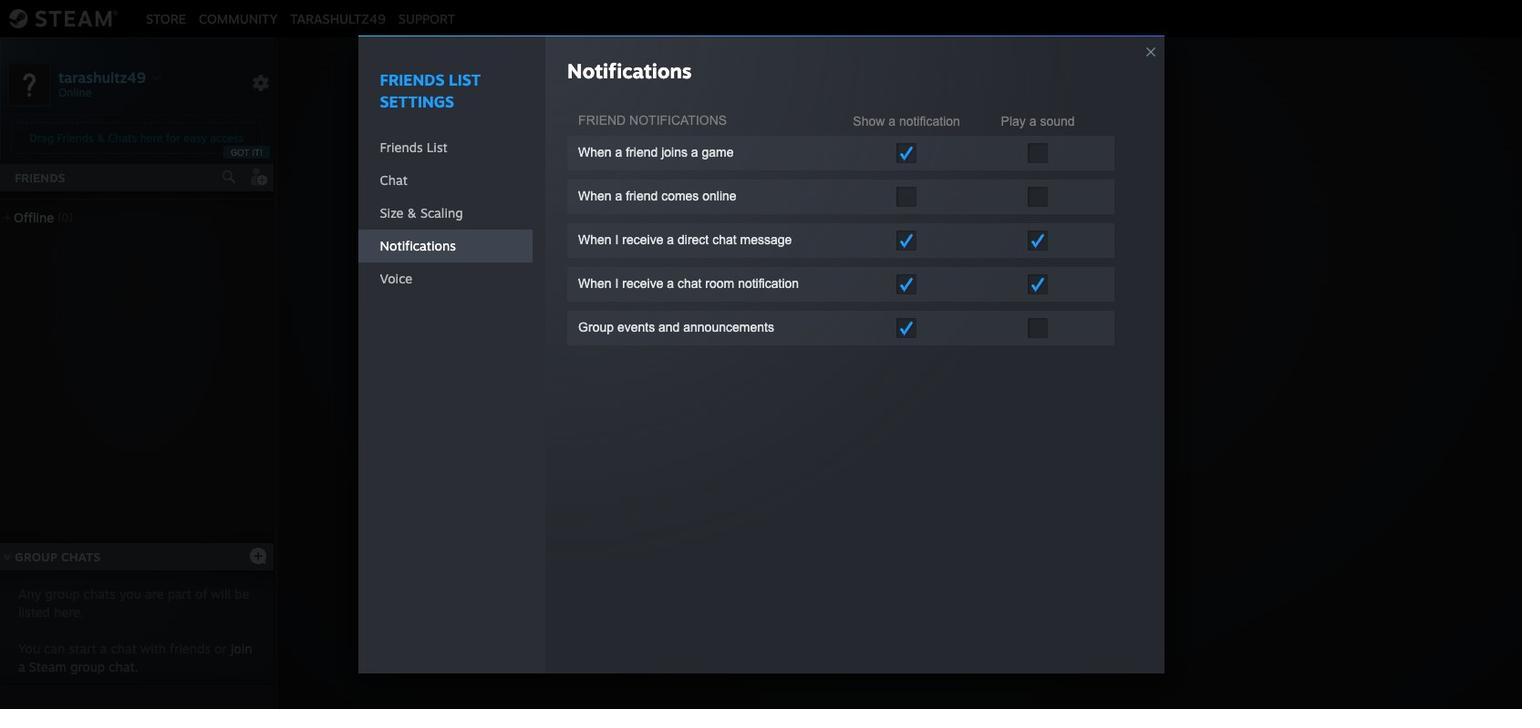 Task type: describe. For each thing, give the bounding box(es) containing it.
0 vertical spatial notifications
[[568, 58, 692, 83]]

when i receive a direct chat message
[[579, 233, 792, 247]]

0 horizontal spatial or
[[214, 641, 227, 657]]

1 vertical spatial notification
[[738, 276, 799, 291]]

a right the "start"
[[100, 641, 107, 657]]

play
[[1001, 114, 1026, 129]]

group for group chats
[[15, 550, 58, 565]]

you
[[18, 641, 40, 657]]

comes
[[662, 189, 699, 203]]

1 horizontal spatial &
[[407, 205, 417, 221]]

store
[[146, 10, 186, 26]]

when a friend joins a game
[[579, 145, 734, 160]]

list for friends list
[[427, 140, 448, 155]]

support
[[399, 10, 455, 26]]

0 horizontal spatial &
[[97, 131, 105, 145]]

click a friend or group chat to start!
[[776, 383, 1026, 401]]

join a steam group chat.
[[18, 641, 252, 675]]

when a friend comes online
[[579, 189, 737, 203]]

2 horizontal spatial group
[[890, 383, 932, 401]]

chats
[[84, 587, 116, 602]]

online
[[703, 189, 737, 203]]

community
[[199, 10, 278, 26]]

list for friends list settings
[[449, 70, 481, 89]]

steam
[[29, 660, 67, 675]]

can
[[44, 641, 65, 657]]

part
[[168, 587, 192, 602]]

a down when a friend joins a game
[[615, 189, 623, 203]]

i for when i receive a chat room notification
[[615, 276, 619, 291]]

any group chats you are part of will be listed here.
[[18, 587, 249, 620]]

a up and
[[667, 276, 674, 291]]

a left the direct
[[667, 233, 674, 247]]

group for group events and announcements
[[579, 320, 614, 335]]

be
[[234, 587, 249, 602]]

1 vertical spatial friend
[[825, 383, 868, 401]]

search my friends list image
[[221, 169, 237, 185]]

to
[[972, 383, 986, 401]]

friend for comes
[[626, 189, 658, 203]]

listed
[[18, 605, 50, 620]]

a down friend notifications
[[615, 145, 623, 160]]

join a steam group chat. link
[[18, 641, 252, 675]]

1 horizontal spatial tarashultz49
[[290, 10, 386, 26]]

chat for you can start a chat with friends or
[[111, 641, 137, 657]]

receive for direct
[[623, 233, 664, 247]]

1 horizontal spatial or
[[872, 383, 886, 401]]

and
[[659, 320, 680, 335]]

message
[[740, 233, 792, 247]]

chat for when i receive a chat room notification
[[678, 276, 702, 291]]

with
[[141, 641, 166, 657]]

friends for friends
[[15, 171, 65, 185]]

friends list
[[380, 140, 448, 155]]

friends right drag
[[57, 131, 94, 145]]

0 horizontal spatial friend
[[579, 113, 626, 128]]

receive for chat
[[623, 276, 664, 291]]

friends list settings
[[380, 70, 481, 111]]

chat.
[[109, 660, 138, 675]]

create a group chat image
[[249, 547, 267, 565]]

when i receive a chat room notification
[[579, 276, 799, 291]]

drag friends & chats here for easy access
[[30, 131, 244, 145]]

1 horizontal spatial chats
[[108, 131, 137, 145]]

a right show
[[889, 114, 896, 129]]

you can start a chat with friends or
[[18, 641, 231, 657]]

1 horizontal spatial chat
[[936, 383, 967, 401]]

a inside the join a steam group chat.
[[18, 660, 25, 675]]



Task type: locate. For each thing, give the bounding box(es) containing it.
4 when from the top
[[579, 276, 612, 291]]

group down the "start"
[[70, 660, 105, 675]]

chat right the direct
[[713, 233, 737, 247]]

2 i from the top
[[615, 276, 619, 291]]

a
[[889, 114, 896, 129], [1030, 114, 1037, 129], [615, 145, 623, 160], [691, 145, 699, 160], [615, 189, 623, 203], [667, 233, 674, 247], [667, 276, 674, 291], [813, 383, 821, 401], [100, 641, 107, 657], [18, 660, 25, 675]]

0 vertical spatial receive
[[623, 233, 664, 247]]

join
[[231, 641, 252, 657]]

i for when i receive a direct chat message
[[615, 233, 619, 247]]

0 vertical spatial friend
[[579, 113, 626, 128]]

friend notifications
[[579, 113, 727, 128]]

group inside any group chats you are part of will be listed here.
[[45, 587, 80, 602]]

1 horizontal spatial group
[[579, 320, 614, 335]]

friends
[[170, 641, 211, 657]]

1 vertical spatial group
[[890, 383, 932, 401]]

chat
[[380, 172, 408, 188], [936, 383, 967, 401]]

group left the to at the right
[[890, 383, 932, 401]]

0 horizontal spatial chats
[[61, 550, 101, 565]]

community link
[[193, 10, 284, 26]]

i down when a friend comes online
[[615, 233, 619, 247]]

0 horizontal spatial chat
[[111, 641, 137, 657]]

a down you
[[18, 660, 25, 675]]

1 horizontal spatial list
[[449, 70, 481, 89]]

notification right show
[[900, 114, 961, 129]]

notifications
[[568, 58, 692, 83], [630, 113, 727, 128], [380, 238, 456, 254]]

game
[[702, 145, 734, 160]]

0 vertical spatial tarashultz49
[[290, 10, 386, 26]]

tarashultz49 link
[[284, 10, 392, 26]]

notifications down size & scaling
[[380, 238, 456, 254]]

1 vertical spatial &
[[407, 205, 417, 221]]

collapse chats list image
[[0, 554, 21, 561]]

offline
[[14, 210, 54, 225]]

2 vertical spatial notifications
[[380, 238, 456, 254]]

chat
[[713, 233, 737, 247], [678, 276, 702, 291], [111, 641, 137, 657]]

friends inside friends list settings
[[380, 70, 445, 89]]

chat up size
[[380, 172, 408, 188]]

1 when from the top
[[579, 145, 612, 160]]

receive up events
[[623, 276, 664, 291]]

friends for friends list
[[380, 140, 423, 155]]

receive
[[623, 233, 664, 247], [623, 276, 664, 291]]

0 vertical spatial list
[[449, 70, 481, 89]]

1 vertical spatial notifications
[[630, 113, 727, 128]]

size
[[380, 205, 404, 221]]

notifications up friend notifications
[[568, 58, 692, 83]]

add a friend image
[[248, 167, 268, 187]]

click
[[776, 383, 809, 401]]

friend right click
[[825, 383, 868, 401]]

easy
[[184, 131, 207, 145]]

chat left the 'room' at the left of page
[[678, 276, 702, 291]]

1 receive from the top
[[623, 233, 664, 247]]

will
[[211, 587, 231, 602]]

drag
[[30, 131, 54, 145]]

when for when i receive a direct chat message
[[579, 233, 612, 247]]

friend
[[626, 145, 658, 160], [626, 189, 658, 203]]

when for when a friend joins a game
[[579, 145, 612, 160]]

store link
[[140, 10, 193, 26]]

are
[[145, 587, 164, 602]]

1 vertical spatial or
[[214, 641, 227, 657]]

announcements
[[684, 320, 775, 335]]

1 friend from the top
[[626, 145, 658, 160]]

friends
[[380, 70, 445, 89], [57, 131, 94, 145], [380, 140, 423, 155], [15, 171, 65, 185]]

chat left the to at the right
[[936, 383, 967, 401]]

friends down settings
[[380, 140, 423, 155]]

any
[[18, 587, 41, 602]]

play a sound
[[1001, 114, 1075, 129]]

or right click
[[872, 383, 886, 401]]

0 vertical spatial or
[[872, 383, 886, 401]]

3 when from the top
[[579, 233, 612, 247]]

friends for friends list settings
[[380, 70, 445, 89]]

you
[[119, 587, 141, 602]]

of
[[195, 587, 207, 602]]

group up any
[[15, 550, 58, 565]]

2 vertical spatial chat
[[111, 641, 137, 657]]

friend for joins
[[626, 145, 658, 160]]

support link
[[392, 10, 462, 26]]

notification down message
[[738, 276, 799, 291]]

a right click
[[813, 383, 821, 401]]

chats
[[108, 131, 137, 145], [61, 550, 101, 565]]

start!
[[990, 383, 1026, 401]]

0 vertical spatial chats
[[108, 131, 137, 145]]

0 horizontal spatial list
[[427, 140, 448, 155]]

chats left "here"
[[108, 131, 137, 145]]

1 vertical spatial friend
[[626, 189, 658, 203]]

here.
[[54, 605, 84, 620]]

voice
[[380, 271, 413, 286]]

friends up settings
[[380, 70, 445, 89]]

0 vertical spatial notification
[[900, 114, 961, 129]]

1 vertical spatial list
[[427, 140, 448, 155]]

list down settings
[[427, 140, 448, 155]]

list inside friends list settings
[[449, 70, 481, 89]]

notifications up joins
[[630, 113, 727, 128]]

joins
[[662, 145, 688, 160]]

friend
[[579, 113, 626, 128], [825, 383, 868, 401]]

friend left joins
[[626, 145, 658, 160]]

1 horizontal spatial chat
[[678, 276, 702, 291]]

group
[[45, 587, 80, 602], [70, 660, 105, 675]]

0 vertical spatial chat
[[380, 172, 408, 188]]

1 vertical spatial chat
[[678, 276, 702, 291]]

or
[[872, 383, 886, 401], [214, 641, 227, 657]]

0 vertical spatial group
[[579, 320, 614, 335]]

a right joins
[[691, 145, 699, 160]]

list up settings
[[449, 70, 481, 89]]

&
[[97, 131, 105, 145], [407, 205, 417, 221]]

1 vertical spatial receive
[[623, 276, 664, 291]]

1 horizontal spatial notification
[[900, 114, 961, 129]]

size & scaling
[[380, 205, 463, 221]]

& left "here"
[[97, 131, 105, 145]]

2 receive from the top
[[623, 276, 664, 291]]

1 vertical spatial chat
[[936, 383, 967, 401]]

0 vertical spatial group
[[45, 587, 80, 602]]

0 horizontal spatial group
[[15, 550, 58, 565]]

1 vertical spatial group
[[70, 660, 105, 675]]

events
[[618, 320, 655, 335]]

when for when a friend comes online
[[579, 189, 612, 203]]

group up here.
[[45, 587, 80, 602]]

friend up when a friend joins a game
[[579, 113, 626, 128]]

1 horizontal spatial friend
[[825, 383, 868, 401]]

group
[[579, 320, 614, 335], [890, 383, 932, 401], [15, 550, 58, 565]]

sound
[[1040, 114, 1075, 129]]

i up events
[[615, 276, 619, 291]]

or left join
[[214, 641, 227, 657]]

friends down drag
[[15, 171, 65, 185]]

& right size
[[407, 205, 417, 221]]

2 friend from the top
[[626, 189, 658, 203]]

group chats
[[15, 550, 101, 565]]

friend left comes
[[626, 189, 658, 203]]

2 vertical spatial group
[[15, 550, 58, 565]]

chat up chat.
[[111, 641, 137, 657]]

room
[[706, 276, 735, 291]]

1 vertical spatial tarashultz49
[[58, 68, 146, 86]]

0 vertical spatial chat
[[713, 233, 737, 247]]

for
[[166, 131, 180, 145]]

list
[[449, 70, 481, 89], [427, 140, 448, 155]]

settings
[[380, 92, 455, 111]]

i
[[615, 233, 619, 247], [615, 276, 619, 291]]

2 when from the top
[[579, 189, 612, 203]]

2 horizontal spatial chat
[[713, 233, 737, 247]]

group events and announcements
[[579, 320, 775, 335]]

tarashultz49
[[290, 10, 386, 26], [58, 68, 146, 86]]

tarashultz49 up drag friends & chats here for easy access
[[58, 68, 146, 86]]

receive down when a friend comes online
[[623, 233, 664, 247]]

group left events
[[579, 320, 614, 335]]

scaling
[[420, 205, 463, 221]]

direct
[[678, 233, 709, 247]]

show
[[853, 114, 885, 129]]

1 i from the top
[[615, 233, 619, 247]]

access
[[210, 131, 244, 145]]

0 vertical spatial &
[[97, 131, 105, 145]]

start
[[69, 641, 96, 657]]

notification
[[900, 114, 961, 129], [738, 276, 799, 291]]

0 horizontal spatial tarashultz49
[[58, 68, 146, 86]]

when for when i receive a chat room notification
[[579, 276, 612, 291]]

0 horizontal spatial chat
[[380, 172, 408, 188]]

1 vertical spatial i
[[615, 276, 619, 291]]

here
[[140, 131, 163, 145]]

0 horizontal spatial notification
[[738, 276, 799, 291]]

0 vertical spatial friend
[[626, 145, 658, 160]]

tarashultz49 left support link
[[290, 10, 386, 26]]

manage friends list settings image
[[252, 74, 270, 92]]

when
[[579, 145, 612, 160], [579, 189, 612, 203], [579, 233, 612, 247], [579, 276, 612, 291]]

1 vertical spatial chats
[[61, 550, 101, 565]]

a right play
[[1030, 114, 1037, 129]]

group inside the join a steam group chat.
[[70, 660, 105, 675]]

show a notification
[[853, 114, 961, 129]]

0 vertical spatial i
[[615, 233, 619, 247]]

chats up chats
[[61, 550, 101, 565]]



Task type: vqa. For each thing, say whether or not it's contained in the screenshot.
Friends List's List
yes



